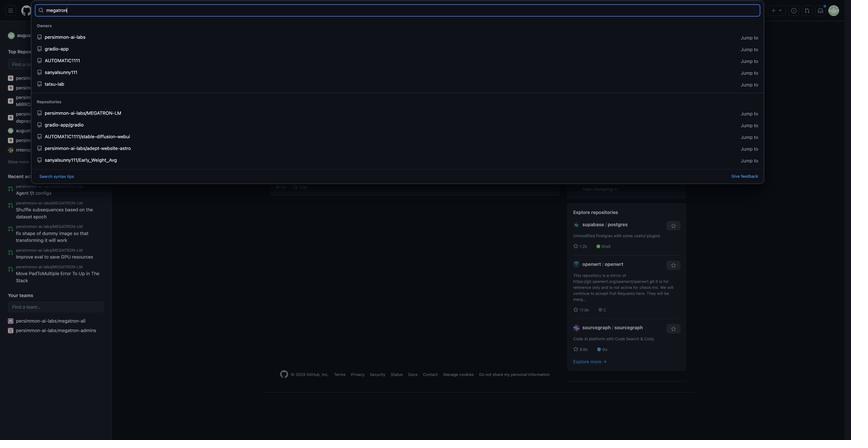 Task type: locate. For each thing, give the bounding box(es) containing it.
notifications image
[[818, 8, 824, 13]]

star image for the @sourcegraph profile icon
[[574, 347, 579, 352]]

megatron lm image
[[8, 76, 13, 81]]

adept website astro image
[[8, 85, 13, 91]]

plus image
[[772, 8, 777, 13]]

1 star this repository image from the top
[[671, 223, 677, 229]]

repo details element
[[276, 184, 518, 190]]

0 vertical spatial star this repository image
[[671, 223, 677, 229]]

Top Repositories search field
[[8, 59, 104, 70]]

1 vertical spatial star image
[[574, 244, 579, 249]]

0 vertical spatial star image
[[293, 184, 298, 190]]

star image
[[293, 184, 298, 190], [574, 244, 579, 249], [574, 347, 579, 352]]

dialog
[[31, 1, 764, 78]]

star image inside repo details element
[[293, 184, 298, 190]]

star this repository image
[[671, 223, 677, 229], [671, 263, 677, 268], [671, 327, 677, 332]]

augustusodena.github.io image
[[8, 128, 13, 134]]

2 vertical spatial star this repository image
[[671, 327, 677, 332]]

None text field
[[46, 5, 746, 16]]

@sourcegraph profile image
[[574, 325, 580, 332]]

megatron all image
[[8, 319, 13, 324]]

issue opened image
[[792, 8, 797, 13]]

explore repositories navigation
[[568, 204, 686, 371]]

1 vertical spatial star this repository image
[[671, 263, 677, 268]]

explore element
[[568, 27, 686, 382]]

2 star this repository image from the top
[[671, 263, 677, 268]]

star this repository image for the @sourcegraph profile icon
[[671, 327, 677, 332]]

adept recorder deprecated image
[[8, 115, 13, 120]]

3 star this repository image from the top
[[671, 327, 677, 332]]

2 vertical spatial star image
[[574, 347, 579, 352]]

homepage image
[[21, 5, 32, 16]]

open pull request image
[[8, 186, 13, 192], [8, 203, 13, 208], [8, 250, 13, 255], [8, 267, 13, 272]]



Task type: vqa. For each thing, say whether or not it's contained in the screenshot.
Find a team… text field
yes



Task type: describe. For each thing, give the bounding box(es) containing it.
@openwrt profile image
[[574, 262, 580, 268]]

homepage image
[[280, 371, 288, 379]]

1 open pull request image from the top
[[8, 186, 13, 192]]

git pull request image
[[805, 8, 810, 13]]

@microsoft profile image
[[276, 115, 282, 122]]

2 open pull request image from the top
[[8, 203, 13, 208]]

suggestions list box
[[31, 17, 764, 63]]

3 open pull request image from the top
[[8, 250, 13, 255]]

triangle down image
[[778, 8, 784, 13]]

star image for @supabase profile icon
[[574, 244, 579, 249]]

megatron lm mirror image
[[8, 98, 13, 104]]

command palette image
[[752, 8, 758, 13]]

Find a team… text field
[[8, 302, 104, 312]]

star this repository image for @supabase profile icon
[[671, 223, 677, 229]]

calculator scratchpad image
[[8, 148, 13, 153]]

open pull request image
[[8, 227, 13, 232]]

tool use image
[[8, 138, 13, 143]]

@supabase profile image
[[574, 222, 580, 229]]

star this repository image for @openwrt profile image
[[671, 263, 677, 268]]

star image
[[574, 307, 579, 313]]

Teams search field
[[8, 302, 104, 312]]

@augustusodena image
[[8, 32, 15, 39]]

@microsoft profile image
[[276, 158, 282, 165]]

Find a repository… text field
[[8, 59, 104, 70]]

megatron admins image
[[8, 328, 13, 334]]

4 open pull request image from the top
[[8, 267, 13, 272]]



